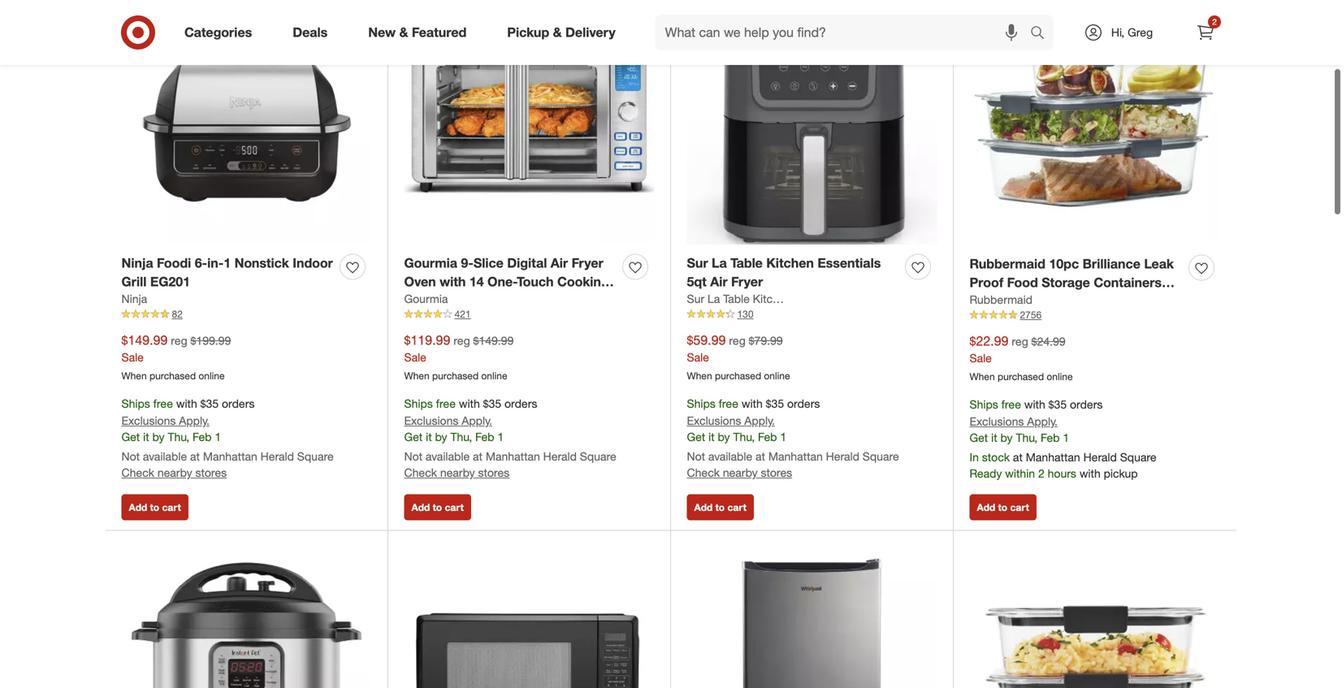 Task type: locate. For each thing, give the bounding box(es) containing it.
2 add from the left
[[412, 501, 430, 514]]

check for $59.99
[[687, 466, 720, 480]]

3 check from the left
[[687, 466, 720, 480]]

check nearby stores button
[[122, 465, 227, 481], [404, 465, 510, 481], [687, 465, 793, 481]]

exclusions apply. button down '$149.99 reg $199.99 sale when purchased online'
[[122, 413, 210, 429]]

exclusions apply. button for $22.99
[[970, 414, 1058, 430]]

rubbermaid 3.2 cup 2pk brillance food storage container image
[[970, 547, 1221, 688], [970, 547, 1221, 688]]

apply. down $119.99 reg $149.99 sale when purchased online
[[462, 414, 492, 428]]

sale
[[122, 350, 144, 365], [404, 350, 427, 365], [687, 350, 709, 365], [970, 351, 992, 365]]

free inside the ships free with $35 orders exclusions apply. get it by thu, feb 1 in stock at  manhattan herald square ready within 2 hours with pickup
[[1002, 397, 1022, 412]]

2 gourmia from the top
[[404, 292, 448, 306]]

0 vertical spatial rubbermaid
[[970, 256, 1046, 272]]

herald for $149.99
[[261, 449, 294, 464]]

thu, down $119.99 reg $149.99 sale when purchased online
[[451, 430, 472, 444]]

air
[[551, 255, 568, 271], [711, 274, 728, 290]]

when inside $119.99 reg $149.99 sale when purchased online
[[404, 370, 430, 382]]

sur for sur la table kitchen essentials 5qt air fryer
[[687, 255, 708, 271]]

1 add from the left
[[129, 501, 147, 514]]

rubbermaid down proof
[[970, 293, 1033, 307]]

0 vertical spatial air
[[551, 255, 568, 271]]

when inside $59.99 reg $79.99 sale when purchased online
[[687, 370, 713, 382]]

when inside '$149.99 reg $199.99 sale when purchased online'
[[122, 370, 147, 382]]

1 vertical spatial essentials
[[795, 292, 847, 306]]

thu, for $22.99
[[1016, 431, 1038, 445]]

square for gourmia 9-slice digital air fryer oven with 14 one-touch cooking functions and auto french doors
[[580, 449, 617, 464]]

manhattan
[[203, 449, 257, 464], [486, 449, 540, 464], [769, 449, 823, 464], [1026, 450, 1081, 464]]

kitchen for sur la table kitchen essentials 5qt air fryer
[[767, 255, 814, 271]]

table
[[731, 255, 763, 271], [723, 292, 750, 306]]

ninja foodi 6-in-1 nonstick indoor grill  eg201
[[122, 255, 333, 290]]

$149.99
[[122, 332, 168, 348], [473, 334, 514, 348]]

reg for $149.99
[[171, 334, 187, 348]]

3 nearby from the left
[[723, 466, 758, 480]]

3 add to cart button from the left
[[687, 494, 754, 520]]

pickup & delivery link
[[494, 15, 636, 50]]

purchased inside $119.99 reg $149.99 sale when purchased online
[[432, 370, 479, 382]]

to for $119.99
[[433, 501, 442, 514]]

hi, greg
[[1112, 25, 1153, 39]]

fryer up 'sur la table kitchen essentials'
[[732, 274, 763, 290]]

functions
[[404, 292, 465, 308]]

pickup
[[507, 24, 550, 40]]

0 horizontal spatial ships free with $35 orders exclusions apply. get it by thu, feb 1 not available at manhattan herald square check nearby stores
[[122, 397, 334, 480]]

by inside the ships free with $35 orders exclusions apply. get it by thu, feb 1 in stock at  manhattan herald square ready within 2 hours with pickup
[[1001, 431, 1013, 445]]

$149.99 down ninja link
[[122, 332, 168, 348]]

ships up in
[[970, 397, 999, 412]]

online inside $59.99 reg $79.99 sale when purchased online
[[764, 370, 790, 382]]

gourmia inside gourmia 9-slice digital air fryer oven with 14 one-touch cooking functions and auto french doors
[[404, 255, 458, 271]]

4 add from the left
[[977, 501, 996, 514]]

1 horizontal spatial not
[[404, 449, 423, 464]]

2 cart from the left
[[445, 501, 464, 514]]

orders inside the ships free with $35 orders exclusions apply. get it by thu, feb 1 in stock at  manhattan herald square ready within 2 hours with pickup
[[1070, 397, 1103, 412]]

1 add to cart button from the left
[[122, 494, 188, 520]]

table inside "sur la table kitchen essentials" link
[[723, 292, 750, 306]]

2 horizontal spatial check
[[687, 466, 720, 480]]

0 vertical spatial table
[[731, 255, 763, 271]]

ships
[[122, 397, 150, 411], [404, 397, 433, 411], [687, 397, 716, 411], [970, 397, 999, 412]]

feb for $59.99
[[758, 430, 777, 444]]

gourmia for gourmia 9-slice digital air fryer oven with 14 one-touch cooking functions and auto french doors
[[404, 255, 458, 271]]

0 horizontal spatial available
[[143, 449, 187, 464]]

sur inside the sur la table kitchen essentials 5qt air fryer
[[687, 255, 708, 271]]

ships free with $35 orders exclusions apply. get it by thu, feb 1 in stock at  manhattan herald square ready within 2 hours with pickup
[[970, 397, 1157, 481]]

reg for $119.99
[[454, 334, 470, 348]]

fryer up cooking
[[572, 255, 604, 271]]

& right new
[[399, 24, 408, 40]]

reg down 130
[[729, 334, 746, 348]]

sale inside $59.99 reg $79.99 sale when purchased online
[[687, 350, 709, 365]]

1 horizontal spatial available
[[426, 449, 470, 464]]

apply. up hours
[[1028, 414, 1058, 429]]

when down $22.99
[[970, 371, 995, 383]]

$22.99 reg $24.99 sale when purchased online
[[970, 333, 1073, 383]]

sur la table kitchen essentials link
[[687, 291, 847, 307]]

1 not from the left
[[122, 449, 140, 464]]

0 horizontal spatial not
[[122, 449, 140, 464]]

add to cart button for $149.99
[[122, 494, 188, 520]]

1 check from the left
[[122, 466, 154, 480]]

sur inside "sur la table kitchen essentials" link
[[687, 292, 705, 306]]

whirlpool 4.3 cu ft mini refrigerator stainless steel wh43s1e image
[[687, 547, 938, 688], [687, 547, 938, 688]]

herald inside the ships free with $35 orders exclusions apply. get it by thu, feb 1 in stock at  manhattan herald square ready within 2 hours with pickup
[[1084, 450, 1117, 464]]

available
[[143, 449, 187, 464], [426, 449, 470, 464], [709, 449, 753, 464]]

free down $59.99 reg $79.99 sale when purchased online
[[719, 397, 739, 411]]

sale inside '$149.99 reg $199.99 sale when purchased online'
[[122, 350, 144, 365]]

online for $149.99
[[199, 370, 225, 382]]

2 horizontal spatial stores
[[761, 466, 793, 480]]

3 ships free with $35 orders exclusions apply. get it by thu, feb 1 not available at manhattan herald square check nearby stores from the left
[[687, 397, 900, 480]]

What can we help you find? suggestions appear below search field
[[656, 15, 1035, 50]]

sur up 5qt
[[687, 255, 708, 271]]

1 horizontal spatial $149.99
[[473, 334, 514, 348]]

1 horizontal spatial nearby
[[440, 466, 475, 480]]

1 horizontal spatial air
[[711, 274, 728, 290]]

4 to from the left
[[999, 501, 1008, 514]]

fryer inside the sur la table kitchen essentials 5qt air fryer
[[732, 274, 763, 290]]

cart for $59.99
[[728, 501, 747, 514]]

gourmia
[[404, 255, 458, 271], [404, 292, 448, 306]]

9-
[[461, 255, 474, 271]]

with inside rubbermaid 10pc brilliance leak proof food storage containers with airtight lids
[[970, 293, 996, 309]]

2 to from the left
[[433, 501, 442, 514]]

3 available from the left
[[709, 449, 753, 464]]

air right 5qt
[[711, 274, 728, 290]]

kitchen
[[767, 255, 814, 271], [753, 292, 792, 306]]

exclusions
[[122, 414, 176, 428], [404, 414, 459, 428], [687, 414, 742, 428], [970, 414, 1024, 429]]

1 ships free with $35 orders exclusions apply. get it by thu, feb 1 not available at manhattan herald square check nearby stores from the left
[[122, 397, 334, 480]]

2 horizontal spatial check nearby stores button
[[687, 465, 793, 481]]

2756 link
[[970, 308, 1221, 322]]

online down $24.99
[[1047, 371, 1073, 383]]

purchased inside '$149.99 reg $199.99 sale when purchased online'
[[150, 370, 196, 382]]

feb for $149.99
[[193, 430, 212, 444]]

at inside the ships free with $35 orders exclusions apply. get it by thu, feb 1 in stock at  manhattan herald square ready within 2 hours with pickup
[[1013, 450, 1023, 464]]

online inside $119.99 reg $149.99 sale when purchased online
[[481, 370, 508, 382]]

4 cart from the left
[[1011, 501, 1030, 514]]

purchased inside $22.99 reg $24.99 sale when purchased online
[[998, 371, 1044, 383]]

purchased
[[150, 370, 196, 382], [432, 370, 479, 382], [715, 370, 762, 382], [998, 371, 1044, 383]]

fryer
[[572, 255, 604, 271], [732, 274, 763, 290]]

it for $149.99
[[143, 430, 149, 444]]

ships free with $35 orders exclusions apply. get it by thu, feb 1 not available at manhattan herald square check nearby stores
[[122, 397, 334, 480], [404, 397, 617, 480], [687, 397, 900, 480]]

$149.99 reg $199.99 sale when purchased online
[[122, 332, 231, 382]]

0 horizontal spatial $149.99
[[122, 332, 168, 348]]

containers
[[1094, 275, 1162, 290]]

square
[[297, 449, 334, 464], [580, 449, 617, 464], [863, 449, 900, 464], [1121, 450, 1157, 464]]

2 ninja from the top
[[122, 292, 147, 306]]

essentials inside "sur la table kitchen essentials" link
[[795, 292, 847, 306]]

exclusions down $119.99 reg $149.99 sale when purchased online
[[404, 414, 459, 428]]

purchased for $149.99
[[150, 370, 196, 382]]

la up $59.99
[[708, 292, 720, 306]]

1 vertical spatial la
[[708, 292, 720, 306]]

free for $59.99
[[719, 397, 739, 411]]

by for $119.99
[[435, 430, 447, 444]]

kenmore 1.1 cu-ft black microwave - black image
[[404, 547, 655, 688], [404, 547, 655, 688]]

when down $119.99
[[404, 370, 430, 382]]

it for $119.99
[[426, 430, 432, 444]]

0 vertical spatial sur
[[687, 255, 708, 271]]

reg inside $119.99 reg $149.99 sale when purchased online
[[454, 334, 470, 348]]

kitchen inside the sur la table kitchen essentials 5qt air fryer
[[767, 255, 814, 271]]

kitchen up 'sur la table kitchen essentials'
[[767, 255, 814, 271]]

when down $59.99
[[687, 370, 713, 382]]

with inside gourmia 9-slice digital air fryer oven with 14 one-touch cooking functions and auto french doors
[[440, 274, 466, 290]]

reg down 82
[[171, 334, 187, 348]]

instant pot 6qt 9-in-1 pressure cooker bundle image
[[122, 547, 372, 688], [122, 547, 372, 688]]

stores
[[195, 466, 227, 480], [478, 466, 510, 480], [761, 466, 793, 480]]

exclusions down '$149.99 reg $199.99 sale when purchased online'
[[122, 414, 176, 428]]

2 check from the left
[[404, 466, 437, 480]]

sur for sur la table kitchen essentials
[[687, 292, 705, 306]]

manhattan for $22.99
[[1026, 450, 1081, 464]]

kitchen inside "sur la table kitchen essentials" link
[[753, 292, 792, 306]]

table inside the sur la table kitchen essentials 5qt air fryer
[[731, 255, 763, 271]]

online
[[199, 370, 225, 382], [481, 370, 508, 382], [764, 370, 790, 382], [1047, 371, 1073, 383]]

kitchen for sur la table kitchen essentials
[[753, 292, 792, 306]]

2 rubbermaid from the top
[[970, 293, 1033, 307]]

to
[[150, 501, 159, 514], [433, 501, 442, 514], [716, 501, 725, 514], [999, 501, 1008, 514]]

air up cooking
[[551, 255, 568, 271]]

add for $59.99
[[695, 501, 713, 514]]

2 right greg
[[1213, 17, 1217, 27]]

brilliance
[[1083, 256, 1141, 272]]

online inside '$149.99 reg $199.99 sale when purchased online'
[[199, 370, 225, 382]]

rubbermaid link
[[970, 292, 1033, 308]]

exclusions down $59.99 reg $79.99 sale when purchased online
[[687, 414, 742, 428]]

apply. for $59.99
[[745, 414, 775, 428]]

gourmia 9-slice digital air fryer oven with 14 one-touch cooking functions and auto french doors image
[[404, 0, 655, 245], [404, 0, 655, 245]]

sale down $119.99
[[404, 350, 427, 365]]

2 available from the left
[[426, 449, 470, 464]]

add to cart button for $59.99
[[687, 494, 754, 520]]

purchased down $79.99 on the right
[[715, 370, 762, 382]]

rubbermaid inside rubbermaid 10pc brilliance leak proof food storage containers with airtight lids
[[970, 256, 1046, 272]]

reg inside '$149.99 reg $199.99 sale when purchased online'
[[171, 334, 187, 348]]

rubbermaid 10pc brilliance leak proof food storage containers with airtight lids image
[[970, 0, 1221, 245], [970, 0, 1221, 245]]

exclusions for $119.99
[[404, 414, 459, 428]]

1 vertical spatial ninja
[[122, 292, 147, 306]]

thu, inside the ships free with $35 orders exclusions apply. get it by thu, feb 1 in stock at  manhattan herald square ready within 2 hours with pickup
[[1016, 431, 1038, 445]]

thu, for $119.99
[[451, 430, 472, 444]]

when for $59.99
[[687, 370, 713, 382]]

0 horizontal spatial 2
[[1039, 466, 1045, 481]]

2 horizontal spatial ships free with $35 orders exclusions apply. get it by thu, feb 1 not available at manhattan herald square check nearby stores
[[687, 397, 900, 480]]

$35 down '$149.99 reg $199.99 sale when purchased online'
[[200, 397, 219, 411]]

check
[[122, 466, 154, 480], [404, 466, 437, 480], [687, 466, 720, 480]]

reg down the 2756
[[1012, 334, 1029, 349]]

get
[[122, 430, 140, 444], [404, 430, 423, 444], [687, 430, 706, 444], [970, 431, 989, 445]]

cart
[[162, 501, 181, 514], [445, 501, 464, 514], [728, 501, 747, 514], [1011, 501, 1030, 514]]

3 cart from the left
[[728, 501, 747, 514]]

$119.99 reg $149.99 sale when purchased online
[[404, 332, 514, 382]]

0 vertical spatial la
[[712, 255, 727, 271]]

1 horizontal spatial fryer
[[732, 274, 763, 290]]

it inside the ships free with $35 orders exclusions apply. get it by thu, feb 1 in stock at  manhattan herald square ready within 2 hours with pickup
[[992, 431, 998, 445]]

online inside $22.99 reg $24.99 sale when purchased online
[[1047, 371, 1073, 383]]

free
[[153, 397, 173, 411], [436, 397, 456, 411], [719, 397, 739, 411], [1002, 397, 1022, 412]]

get for $119.99
[[404, 430, 423, 444]]

sur down 5qt
[[687, 292, 705, 306]]

1 horizontal spatial ships free with $35 orders exclusions apply. get it by thu, feb 1 not available at manhattan herald square check nearby stores
[[404, 397, 617, 480]]

1 horizontal spatial 2
[[1213, 17, 1217, 27]]

0 horizontal spatial check nearby stores button
[[122, 465, 227, 481]]

with down 9-
[[440, 274, 466, 290]]

purchased down $199.99
[[150, 370, 196, 382]]

$35 down $22.99 reg $24.99 sale when purchased online in the right of the page
[[1049, 397, 1067, 412]]

1 stores from the left
[[195, 466, 227, 480]]

1 vertical spatial table
[[723, 292, 750, 306]]

hi,
[[1112, 25, 1125, 39]]

add to cart for $59.99
[[695, 501, 747, 514]]

1
[[224, 255, 231, 271], [215, 430, 221, 444], [498, 430, 504, 444], [781, 430, 787, 444], [1063, 431, 1070, 445]]

14
[[470, 274, 484, 290]]

orders up hours
[[1070, 397, 1103, 412]]

2 check nearby stores button from the left
[[404, 465, 510, 481]]

1 horizontal spatial stores
[[478, 466, 510, 480]]

1 for $149.99
[[215, 430, 221, 444]]

apply. for $119.99
[[462, 414, 492, 428]]

search
[[1023, 26, 1062, 42]]

2 sur from the top
[[687, 292, 705, 306]]

add to cart button for $22.99
[[970, 494, 1037, 520]]

at
[[190, 449, 200, 464], [473, 449, 483, 464], [756, 449, 766, 464], [1013, 450, 1023, 464]]

ninja up grill
[[122, 255, 153, 271]]

stock
[[982, 450, 1010, 464]]

$22.99
[[970, 333, 1009, 349]]

add to cart
[[129, 501, 181, 514], [412, 501, 464, 514], [695, 501, 747, 514], [977, 501, 1030, 514]]

ninja inside ninja foodi 6-in-1 nonstick indoor grill  eg201
[[122, 255, 153, 271]]

0 vertical spatial essentials
[[818, 255, 881, 271]]

square for sur la table kitchen essentials 5qt air fryer
[[863, 449, 900, 464]]

check nearby stores button for $59.99
[[687, 465, 793, 481]]

orders down $199.99
[[222, 397, 255, 411]]

3 add to cart from the left
[[695, 501, 747, 514]]

& right pickup
[[553, 24, 562, 40]]

1 vertical spatial fryer
[[732, 274, 763, 290]]

table up 'sur la table kitchen essentials'
[[731, 255, 763, 271]]

sur la table kitchen essentials 5qt air fryer image
[[687, 0, 938, 245], [687, 0, 938, 245]]

reg inside $22.99 reg $24.99 sale when purchased online
[[1012, 334, 1029, 349]]

2 horizontal spatial nearby
[[723, 466, 758, 480]]

to for $22.99
[[999, 501, 1008, 514]]

ninja foodi 6-in-1 nonstick indoor grill  eg201 image
[[122, 0, 372, 245], [122, 0, 372, 245]]

1 vertical spatial 2
[[1039, 466, 1045, 481]]

2 nearby from the left
[[440, 466, 475, 480]]

feb
[[193, 430, 212, 444], [476, 430, 495, 444], [758, 430, 777, 444], [1041, 431, 1060, 445]]

1 inside the ships free with $35 orders exclusions apply. get it by thu, feb 1 in stock at  manhattan herald square ready within 2 hours with pickup
[[1063, 431, 1070, 445]]

3 check nearby stores button from the left
[[687, 465, 793, 481]]

3 add from the left
[[695, 501, 713, 514]]

online down 421 link
[[481, 370, 508, 382]]

sale down $59.99
[[687, 350, 709, 365]]

2
[[1213, 17, 1217, 27], [1039, 466, 1045, 481]]

ninja down grill
[[122, 292, 147, 306]]

rubbermaid up food
[[970, 256, 1046, 272]]

exclusions apply. button down $119.99 reg $149.99 sale when purchased online
[[404, 413, 492, 429]]

free down $22.99 reg $24.99 sale when purchased online in the right of the page
[[1002, 397, 1022, 412]]

manhattan inside the ships free with $35 orders exclusions apply. get it by thu, feb 1 in stock at  manhattan herald square ready within 2 hours with pickup
[[1026, 450, 1081, 464]]

online down $79.99 on the right
[[764, 370, 790, 382]]

ships for $59.99
[[687, 397, 716, 411]]

hours
[[1048, 466, 1077, 481]]

essentials inside the sur la table kitchen essentials 5qt air fryer
[[818, 255, 881, 271]]

purchased down $24.99
[[998, 371, 1044, 383]]

gourmia for gourmia
[[404, 292, 448, 306]]

gourmia up oven at left top
[[404, 255, 458, 271]]

$35 inside the ships free with $35 orders exclusions apply. get it by thu, feb 1 in stock at  manhattan herald square ready within 2 hours with pickup
[[1049, 397, 1067, 412]]

0 horizontal spatial check
[[122, 466, 154, 480]]

orders down $119.99 reg $149.99 sale when purchased online
[[505, 397, 538, 411]]

1 & from the left
[[399, 24, 408, 40]]

1 gourmia from the top
[[404, 255, 458, 271]]

nearby for $59.99
[[723, 466, 758, 480]]

3 stores from the left
[[761, 466, 793, 480]]

new & featured
[[368, 24, 467, 40]]

la up 'sur la table kitchen essentials'
[[712, 255, 727, 271]]

thu, down '$149.99 reg $199.99 sale when purchased online'
[[168, 430, 190, 444]]

add to cart for $149.99
[[129, 501, 181, 514]]

sale down ninja link
[[122, 350, 144, 365]]

ships down $119.99 reg $149.99 sale when purchased online
[[404, 397, 433, 411]]

4 add to cart from the left
[[977, 501, 1030, 514]]

0 horizontal spatial air
[[551, 255, 568, 271]]

0 horizontal spatial nearby
[[158, 466, 192, 480]]

exclusions apply. button
[[122, 413, 210, 429], [404, 413, 492, 429], [687, 413, 775, 429], [970, 414, 1058, 430]]

2 horizontal spatial not
[[687, 449, 706, 464]]

check for $149.99
[[122, 466, 154, 480]]

when
[[122, 370, 147, 382], [404, 370, 430, 382], [687, 370, 713, 382], [970, 371, 995, 383]]

la inside the sur la table kitchen essentials 5qt air fryer
[[712, 255, 727, 271]]

3 to from the left
[[716, 501, 725, 514]]

when down ninja link
[[122, 370, 147, 382]]

grill
[[122, 274, 147, 290]]

$35 down $119.99 reg $149.99 sale when purchased online
[[483, 397, 502, 411]]

thu, up within
[[1016, 431, 1038, 445]]

0 vertical spatial fryer
[[572, 255, 604, 271]]

orders down $59.99 reg $79.99 sale when purchased online
[[788, 397, 820, 411]]

nearby for $149.99
[[158, 466, 192, 480]]

manhattan for $149.99
[[203, 449, 257, 464]]

1 horizontal spatial check
[[404, 466, 437, 480]]

apply. down '$149.99 reg $199.99 sale when purchased online'
[[179, 414, 210, 428]]

free down '$149.99 reg $199.99 sale when purchased online'
[[153, 397, 173, 411]]

sale inside $22.99 reg $24.99 sale when purchased online
[[970, 351, 992, 365]]

ninja link
[[122, 291, 147, 307]]

add for $119.99
[[412, 501, 430, 514]]

sale inside $119.99 reg $149.99 sale when purchased online
[[404, 350, 427, 365]]

thu, down $59.99 reg $79.99 sale when purchased online
[[733, 430, 755, 444]]

available for $119.99
[[426, 449, 470, 464]]

deals link
[[279, 15, 348, 50]]

$35 for $22.99
[[1049, 397, 1067, 412]]

0 vertical spatial ninja
[[122, 255, 153, 271]]

reg for $59.99
[[729, 334, 746, 348]]

slice
[[474, 255, 504, 271]]

apply. inside the ships free with $35 orders exclusions apply. get it by thu, feb 1 in stock at  manhattan herald square ready within 2 hours with pickup
[[1028, 414, 1058, 429]]

2 left hours
[[1039, 466, 1045, 481]]

add
[[129, 501, 147, 514], [412, 501, 430, 514], [695, 501, 713, 514], [977, 501, 996, 514]]

1 vertical spatial air
[[711, 274, 728, 290]]

kitchen down the sur la table kitchen essentials 5qt air fryer
[[753, 292, 792, 306]]

gourmia down oven at left top
[[404, 292, 448, 306]]

when inside $22.99 reg $24.99 sale when purchased online
[[970, 371, 995, 383]]

orders
[[222, 397, 255, 411], [505, 397, 538, 411], [788, 397, 820, 411], [1070, 397, 1103, 412]]

get inside the ships free with $35 orders exclusions apply. get it by thu, feb 1 in stock at  manhattan herald square ready within 2 hours with pickup
[[970, 431, 989, 445]]

purchased down $119.99
[[432, 370, 479, 382]]

reg down 421
[[454, 334, 470, 348]]

0 horizontal spatial fryer
[[572, 255, 604, 271]]

new & featured link
[[355, 15, 487, 50]]

table up 130
[[723, 292, 750, 306]]

reg for $22.99
[[1012, 334, 1029, 349]]

1 cart from the left
[[162, 501, 181, 514]]

ninja
[[122, 255, 153, 271], [122, 292, 147, 306]]

sur la table kitchen essentials 5qt air fryer link
[[687, 254, 899, 291]]

exclusions apply. button down $59.99 reg $79.99 sale when purchased online
[[687, 413, 775, 429]]

1 vertical spatial sur
[[687, 292, 705, 306]]

lids
[[1050, 293, 1076, 309]]

square inside the ships free with $35 orders exclusions apply. get it by thu, feb 1 in stock at  manhattan herald square ready within 2 hours with pickup
[[1121, 450, 1157, 464]]

$35 down $59.99 reg $79.99 sale when purchased online
[[766, 397, 784, 411]]

0 vertical spatial gourmia
[[404, 255, 458, 271]]

touch
[[517, 274, 554, 290]]

3 not from the left
[[687, 449, 706, 464]]

$149.99 down and
[[473, 334, 514, 348]]

purchased inside $59.99 reg $79.99 sale when purchased online
[[715, 370, 762, 382]]

feb inside the ships free with $35 orders exclusions apply. get it by thu, feb 1 in stock at  manhattan herald square ready within 2 hours with pickup
[[1041, 431, 1060, 445]]

1 ninja from the top
[[122, 255, 153, 271]]

ships down '$149.99 reg $199.99 sale when purchased online'
[[122, 397, 150, 411]]

reg
[[171, 334, 187, 348], [454, 334, 470, 348], [729, 334, 746, 348], [1012, 334, 1029, 349]]

1 vertical spatial rubbermaid
[[970, 293, 1033, 307]]

herald for $59.99
[[826, 449, 860, 464]]

get for $149.99
[[122, 430, 140, 444]]

gourmia link
[[404, 291, 448, 307]]

available for $149.99
[[143, 449, 187, 464]]

airtight
[[1000, 293, 1046, 309]]

1 check nearby stores button from the left
[[122, 465, 227, 481]]

1 available from the left
[[143, 449, 187, 464]]

2 horizontal spatial available
[[709, 449, 753, 464]]

rubbermaid
[[970, 256, 1046, 272], [970, 293, 1033, 307]]

0 vertical spatial 2
[[1213, 17, 1217, 27]]

exclusions apply. button up 'stock'
[[970, 414, 1058, 430]]

exclusions apply. button for $119.99
[[404, 413, 492, 429]]

add for $22.99
[[977, 501, 996, 514]]

by
[[152, 430, 165, 444], [435, 430, 447, 444], [718, 430, 730, 444], [1001, 431, 1013, 445]]

1 for $119.99
[[498, 430, 504, 444]]

1 horizontal spatial &
[[553, 24, 562, 40]]

82
[[172, 308, 183, 320]]

sale down $22.99
[[970, 351, 992, 365]]

1 nearby from the left
[[158, 466, 192, 480]]

0 horizontal spatial stores
[[195, 466, 227, 480]]

at for $149.99
[[190, 449, 200, 464]]

sur
[[687, 255, 708, 271], [687, 292, 705, 306]]

2 not from the left
[[404, 449, 423, 464]]

with down proof
[[970, 293, 996, 309]]

1 inside ninja foodi 6-in-1 nonstick indoor grill  eg201
[[224, 255, 231, 271]]

1 add to cart from the left
[[129, 501, 181, 514]]

free for $149.99
[[153, 397, 173, 411]]

fryer inside gourmia 9-slice digital air fryer oven with 14 one-touch cooking functions and auto french doors
[[572, 255, 604, 271]]

1 horizontal spatial check nearby stores button
[[404, 465, 510, 481]]

feb for $22.99
[[1041, 431, 1060, 445]]

1 vertical spatial gourmia
[[404, 292, 448, 306]]

add to cart for $22.99
[[977, 501, 1030, 514]]

0 horizontal spatial &
[[399, 24, 408, 40]]

1 sur from the top
[[687, 255, 708, 271]]

la
[[712, 255, 727, 271], [708, 292, 720, 306]]

apply. for $22.99
[[1028, 414, 1058, 429]]

with right hours
[[1080, 466, 1101, 481]]

4 add to cart button from the left
[[970, 494, 1037, 520]]

1 vertical spatial kitchen
[[753, 292, 792, 306]]

apply. down $59.99 reg $79.99 sale when purchased online
[[745, 414, 775, 428]]

2 add to cart from the left
[[412, 501, 464, 514]]

reg inside $59.99 reg $79.99 sale when purchased online
[[729, 334, 746, 348]]

0 vertical spatial kitchen
[[767, 255, 814, 271]]

ships down $59.99 reg $79.99 sale when purchased online
[[687, 397, 716, 411]]

2 ships free with $35 orders exclusions apply. get it by thu, feb 1 not available at manhattan herald square check nearby stores from the left
[[404, 397, 617, 480]]

1 rubbermaid from the top
[[970, 256, 1046, 272]]

2 stores from the left
[[478, 466, 510, 480]]

herald
[[261, 449, 294, 464], [543, 449, 577, 464], [826, 449, 860, 464], [1084, 450, 1117, 464]]

2 add to cart button from the left
[[404, 494, 471, 520]]

ships inside the ships free with $35 orders exclusions apply. get it by thu, feb 1 in stock at  manhattan herald square ready within 2 hours with pickup
[[970, 397, 999, 412]]

exclusions inside the ships free with $35 orders exclusions apply. get it by thu, feb 1 in stock at  manhattan herald square ready within 2 hours with pickup
[[970, 414, 1024, 429]]

online down $199.99
[[199, 370, 225, 382]]

1 to from the left
[[150, 501, 159, 514]]

2 & from the left
[[553, 24, 562, 40]]

orders for $149.99
[[222, 397, 255, 411]]

free down $119.99 reg $149.99 sale when purchased online
[[436, 397, 456, 411]]

exclusions up 'stock'
[[970, 414, 1024, 429]]

new
[[368, 24, 396, 40]]



Task type: vqa. For each thing, say whether or not it's contained in the screenshot.


Task type: describe. For each thing, give the bounding box(es) containing it.
la for sur la table kitchen essentials 5qt air fryer
[[712, 255, 727, 271]]

with down $119.99 reg $149.99 sale when purchased online
[[459, 397, 480, 411]]

when for $149.99
[[122, 370, 147, 382]]

manhattan for $119.99
[[486, 449, 540, 464]]

manhattan for $59.99
[[769, 449, 823, 464]]

auto
[[495, 292, 524, 308]]

categories link
[[171, 15, 272, 50]]

deals
[[293, 24, 328, 40]]

not for $119.99
[[404, 449, 423, 464]]

1 for $59.99
[[781, 430, 787, 444]]

2 link
[[1188, 15, 1224, 50]]

exclusions for $59.99
[[687, 414, 742, 428]]

herald for $22.99
[[1084, 450, 1117, 464]]

online for $59.99
[[764, 370, 790, 382]]

$149.99 inside '$149.99 reg $199.99 sale when purchased online'
[[122, 332, 168, 348]]

search button
[[1023, 15, 1062, 54]]

with down $59.99 reg $79.99 sale when purchased online
[[742, 397, 763, 411]]

ships free with $35 orders exclusions apply. get it by thu, feb 1 not available at manhattan herald square check nearby stores for $119.99
[[404, 397, 617, 480]]

cart for $119.99
[[445, 501, 464, 514]]

not for $149.99
[[122, 449, 140, 464]]

2 inside the ships free with $35 orders exclusions apply. get it by thu, feb 1 in stock at  manhattan herald square ready within 2 hours with pickup
[[1039, 466, 1045, 481]]

421 link
[[404, 307, 655, 322]]

rubbermaid 10pc brilliance leak proof food storage containers with airtight lids
[[970, 256, 1174, 309]]

with down '$149.99 reg $199.99 sale when purchased online'
[[176, 397, 197, 411]]

essentials for sur la table kitchen essentials
[[795, 292, 847, 306]]

check nearby stores button for $149.99
[[122, 465, 227, 481]]

and
[[468, 292, 492, 308]]

nonstick
[[235, 255, 289, 271]]

sale for $59.99
[[687, 350, 709, 365]]

air inside the sur la table kitchen essentials 5qt air fryer
[[711, 274, 728, 290]]

82 link
[[122, 307, 372, 322]]

with down $22.99 reg $24.99 sale when purchased online in the right of the page
[[1025, 397, 1046, 412]]

proof
[[970, 275, 1004, 290]]

$59.99
[[687, 332, 726, 348]]

130
[[738, 308, 754, 320]]

get for $22.99
[[970, 431, 989, 445]]

categories
[[184, 24, 252, 40]]

orders for $22.99
[[1070, 397, 1103, 412]]

when for $119.99
[[404, 370, 430, 382]]

eg201
[[150, 274, 190, 290]]

pickup & delivery
[[507, 24, 616, 40]]

greg
[[1128, 25, 1153, 39]]

by for $59.99
[[718, 430, 730, 444]]

& for pickup
[[553, 24, 562, 40]]

1 for $22.99
[[1063, 431, 1070, 445]]

purchased for $119.99
[[432, 370, 479, 382]]

in-
[[207, 255, 224, 271]]

at for $119.99
[[473, 449, 483, 464]]

$119.99
[[404, 332, 451, 348]]

check for $119.99
[[404, 466, 437, 480]]

check nearby stores button for $119.99
[[404, 465, 510, 481]]

square for ninja foodi 6-in-1 nonstick indoor grill  eg201
[[297, 449, 334, 464]]

421
[[455, 308, 471, 320]]

stores for $59.99
[[761, 466, 793, 480]]

thu, for $149.99
[[168, 430, 190, 444]]

digital
[[507, 255, 547, 271]]

to for $59.99
[[716, 501, 725, 514]]

$35 for $119.99
[[483, 397, 502, 411]]

$59.99 reg $79.99 sale when purchased online
[[687, 332, 790, 382]]

add for $149.99
[[129, 501, 147, 514]]

cart for $22.99
[[1011, 501, 1030, 514]]

130 link
[[687, 307, 938, 322]]

$24.99
[[1032, 334, 1066, 349]]

ships for $119.99
[[404, 397, 433, 411]]

leak
[[1145, 256, 1174, 272]]

one-
[[488, 274, 517, 290]]

delivery
[[566, 24, 616, 40]]

at for $22.99
[[1013, 450, 1023, 464]]

ships for $149.99
[[122, 397, 150, 411]]

sur la table kitchen essentials
[[687, 292, 847, 306]]

foodi
[[157, 255, 191, 271]]

sale for $22.99
[[970, 351, 992, 365]]

available for $59.99
[[709, 449, 753, 464]]

$35 for $149.99
[[200, 397, 219, 411]]

cooking
[[558, 274, 609, 290]]

purchased for $59.99
[[715, 370, 762, 382]]

$79.99
[[749, 334, 783, 348]]

pickup
[[1104, 466, 1138, 481]]

doors
[[574, 292, 611, 308]]

5qt
[[687, 274, 707, 290]]

ships free with $35 orders exclusions apply. get it by thu, feb 1 not available at manhattan herald square check nearby stores for $59.99
[[687, 397, 900, 480]]

gourmia 9-slice digital air fryer oven with 14 one-touch cooking functions and auto french doors link
[[404, 254, 616, 308]]

ninja for ninja foodi 6-in-1 nonstick indoor grill  eg201
[[122, 255, 153, 271]]

it for $59.99
[[709, 430, 715, 444]]

purchased for $22.99
[[998, 371, 1044, 383]]

ready
[[970, 466, 1002, 481]]

square for rubbermaid 10pc brilliance leak proof food storage containers with airtight lids
[[1121, 450, 1157, 464]]

by for $22.99
[[1001, 431, 1013, 445]]

rubbermaid for rubbermaid
[[970, 293, 1033, 307]]

sale for $149.99
[[122, 350, 144, 365]]

sur la table kitchen essentials 5qt air fryer
[[687, 255, 881, 290]]

online for $119.99
[[481, 370, 508, 382]]

gourmia 9-slice digital air fryer oven with 14 one-touch cooking functions and auto french doors
[[404, 255, 611, 308]]

oven
[[404, 274, 436, 290]]

10pc
[[1050, 256, 1079, 272]]

in
[[970, 450, 979, 464]]

la for sur la table kitchen essentials
[[708, 292, 720, 306]]

online for $22.99
[[1047, 371, 1073, 383]]

ninja foodi 6-in-1 nonstick indoor grill  eg201 link
[[122, 254, 334, 291]]

orders for $59.99
[[788, 397, 820, 411]]

to for $149.99
[[150, 501, 159, 514]]

& for new
[[399, 24, 408, 40]]

ninja for ninja
[[122, 292, 147, 306]]

indoor
[[293, 255, 333, 271]]

free for $119.99
[[436, 397, 456, 411]]

orders for $119.99
[[505, 397, 538, 411]]

at for $59.99
[[756, 449, 766, 464]]

food
[[1008, 275, 1039, 290]]

feb for $119.99
[[476, 430, 495, 444]]

featured
[[412, 24, 467, 40]]

essentials for sur la table kitchen essentials 5qt air fryer
[[818, 255, 881, 271]]

$199.99
[[191, 334, 231, 348]]

$35 for $59.99
[[766, 397, 784, 411]]

air inside gourmia 9-slice digital air fryer oven with 14 one-touch cooking functions and auto french doors
[[551, 255, 568, 271]]

within
[[1006, 466, 1036, 481]]

table for sur la table kitchen essentials 5qt air fryer
[[731, 255, 763, 271]]

stores for $149.99
[[195, 466, 227, 480]]

table for sur la table kitchen essentials
[[723, 292, 750, 306]]

apply. for $149.99
[[179, 414, 210, 428]]

sale for $119.99
[[404, 350, 427, 365]]

2756
[[1020, 309, 1042, 321]]

add to cart button for $119.99
[[404, 494, 471, 520]]

rubbermaid 10pc brilliance leak proof food storage containers with airtight lids link
[[970, 255, 1183, 309]]

french
[[528, 292, 570, 308]]

$149.99 inside $119.99 reg $149.99 sale when purchased online
[[473, 334, 514, 348]]

storage
[[1042, 275, 1091, 290]]

nearby for $119.99
[[440, 466, 475, 480]]

6-
[[195, 255, 207, 271]]

cart for $149.99
[[162, 501, 181, 514]]

ships free with $35 orders exclusions apply. get it by thu, feb 1 not available at manhattan herald square check nearby stores for $149.99
[[122, 397, 334, 480]]

exclusions apply. button for $59.99
[[687, 413, 775, 429]]



